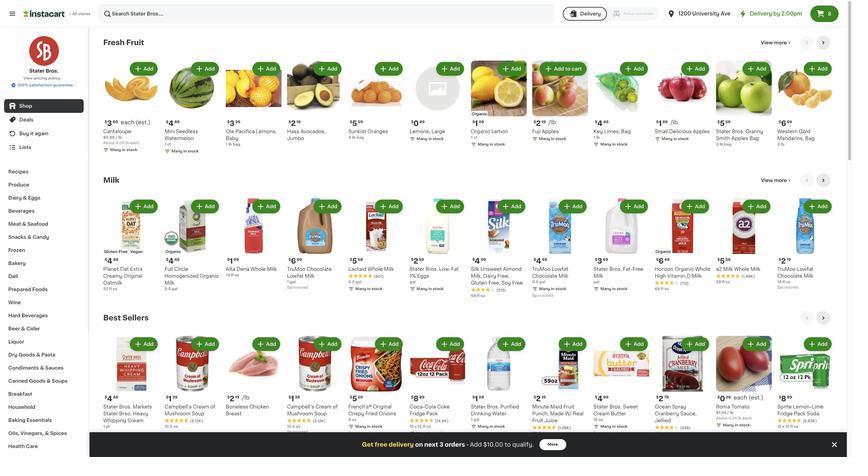 Task type: vqa. For each thing, say whether or not it's contained in the screenshot.
Pickup button
no



Task type: describe. For each thing, give the bounding box(es) containing it.
alta dena whole milk 14 fl oz
[[226, 267, 277, 277]]

stater for stater bros. low-fat 1% eggs gal
[[410, 267, 425, 272]]

all stores link
[[23, 4, 91, 23]]

in down "mini seedless watermelon 1 ct"
[[183, 149, 187, 153]]

$ 6 69 for western gold mandarins, bag
[[779, 120, 792, 127]]

recipes
[[8, 169, 28, 174]]

add button for silk unsweet almond milk, dairy free, gluten free, soy free
[[498, 200, 525, 213]]

oz inside trumoo lowfat chocolate milk 14 fl oz
[[786, 280, 791, 284]]

stater bros.
[[29, 69, 59, 73]]

all stores
[[72, 12, 90, 16]]

stater bros. low-fat 1% eggs gal
[[410, 267, 459, 284]]

2 $ 1 39 from the left
[[289, 395, 300, 403]]

stock down fried
[[372, 425, 383, 429]]

in up next
[[429, 432, 432, 436]]

& left spices
[[45, 431, 49, 436]]

64 for 4
[[471, 294, 476, 298]]

$ 1 99
[[227, 258, 239, 265]]

$ 5 59 for 2
[[350, 258, 363, 265]]

1200
[[679, 11, 691, 16]]

granny
[[746, 129, 764, 134]]

spray
[[672, 405, 686, 409]]

& left candy
[[27, 235, 31, 240]]

4 for full circle homogenized organic milk
[[169, 258, 174, 265]]

bakery
[[8, 261, 26, 266]]

dairy inside the silk unsweet almond milk, dairy free, gluten free, soy free
[[483, 274, 496, 279]]

more for 6
[[774, 40, 787, 45]]

small delicious apples
[[655, 129, 710, 134]]

gal inside full circle homogenized organic milk 0.5 gal
[[172, 287, 178, 291]]

60
[[113, 120, 118, 124]]

in down 0.24
[[735, 424, 739, 427]]

add button for ocean spray cranberry sauce, jellied
[[682, 338, 709, 351]]

many down stater bros. sweet cream butter 16 oz
[[601, 425, 612, 429]]

service type group
[[563, 7, 659, 21]]

canned goods & soups link
[[4, 375, 84, 388]]

bros. for stater bros. sweet cream butter 16 oz
[[610, 405, 622, 409]]

each inside roma tomato $1.09 / lb about 0.24 lb each
[[743, 417, 752, 421]]

100% satisfaction guarantee
[[18, 83, 73, 87]]

& left sauces
[[40, 366, 44, 371]]

49 for full circle homogenized organic milk
[[174, 258, 180, 262]]

$2.19 per pound element for chicken
[[226, 395, 282, 404]]

stock down roma tomato $1.09 / lb about 0.24 lb each
[[740, 424, 750, 427]]

liquor link
[[4, 335, 84, 349]]

jumbo
[[287, 136, 304, 141]]

2 12 from the left
[[418, 425, 422, 429]]

add for boneless chicken breast
[[266, 342, 276, 347]]

whole for alta dena whole milk 14 fl oz
[[251, 267, 266, 272]]

stock down key limes, bag 1 lb
[[617, 143, 628, 146]]

3 inside get free delivery on next 3 orders • add $10.00 to qualify.
[[440, 442, 444, 448]]

add for ole pacifica lemons, baby
[[266, 66, 276, 71]]

produce link
[[4, 178, 84, 191]]

fat
[[451, 267, 459, 272]]

2 for ocean spray cranberry sauce, jellied
[[659, 395, 664, 403]]

many down organic lemon 1 ct
[[478, 143, 489, 146]]

gluten
[[471, 281, 487, 286]]

many in stock down fuji apples
[[539, 137, 566, 141]]

many up on
[[417, 432, 428, 436]]

bros. for stater bros. purified drinking water 1 gal
[[487, 405, 499, 409]]

(5.63k)
[[803, 419, 817, 423]]

trumoo lowfat chocolate milk 0.5 gal
[[532, 267, 569, 284]]

add for fuji apples
[[573, 66, 583, 71]]

many down stater bros. fat-free milk gal at the right bottom of page
[[601, 287, 612, 291]]

satisfaction
[[29, 83, 52, 87]]

many in stock down fried
[[355, 425, 383, 429]]

many in stock down "mini seedless watermelon 1 ct"
[[172, 149, 199, 153]]

3 up ole
[[230, 120, 235, 127]]

in down stater bros. low-fat 1% eggs gal
[[429, 287, 432, 291]]

4 inside the sunkist oranges 4 lb bag
[[349, 136, 351, 139]]

many down 0.5 gal
[[355, 287, 366, 291]]

in down delicious at right top
[[674, 137, 677, 141]]

add for minute maid fruit punch, made w/ real fruit juice
[[573, 342, 583, 347]]

cola
[[425, 405, 436, 409]]

many down small
[[662, 137, 673, 141]]

many down fuji apples
[[539, 137, 550, 141]]

many down stater bros. low-fat 1% eggs gal
[[417, 287, 428, 291]]

/ inside cantaloupe $0.89 / lb about 4.05 lb each
[[116, 136, 117, 139]]

6 inside french's® original crispy fried onions 6 oz
[[349, 418, 351, 422]]

$ 2 19 up boneless
[[227, 395, 240, 403]]

again
[[35, 131, 48, 136]]

lb inside the sunkist oranges 4 lb bag
[[352, 136, 356, 139]]

sauce,
[[681, 412, 697, 416]]

fresh fruit
[[103, 39, 144, 46]]

sponsored badge image for $ 4 49
[[532, 294, 553, 298]]

64 fl oz for 6
[[655, 287, 669, 291]]

eggs inside stater bros. low-fat 1% eggs gal
[[417, 274, 429, 279]]

item badge image
[[165, 232, 178, 245]]

$ inside $ 3 60
[[105, 120, 107, 124]]

fresh
[[103, 39, 125, 46]]

sponsored badge image for $ 5 59
[[349, 432, 369, 436]]

stock down cantaloupe $0.89 / lb about 4.05 lb each
[[126, 148, 137, 152]]

delivery for delivery
[[580, 11, 601, 16]]

in down fried
[[367, 425, 371, 429]]

59 up qualify.
[[532, 432, 538, 436]]

about inside cantaloupe $0.89 / lb about 4.05 lb each
[[103, 141, 115, 145]]

2 campbell's cream of mushroom soup from the left
[[287, 405, 338, 416]]

water
[[493, 412, 507, 416]]

89 for sprite lemon-lime fridge pack soda
[[787, 396, 792, 400]]

stock down fuji apples
[[556, 137, 566, 141]]

seedless
[[176, 129, 198, 134]]

organic down "item badge" icon
[[165, 250, 181, 254]]

all
[[72, 12, 77, 16]]

many in stock down stater bros. purified drinking water 1 gal
[[478, 425, 505, 429]]

eggs inside dairy & eggs link
[[28, 196, 40, 200]]

add for alta dena whole milk
[[266, 204, 276, 209]]

4 for key limes, bag
[[598, 120, 603, 127]]

& down the produce
[[23, 196, 27, 200]]

5 up a2
[[720, 258, 725, 265]]

$ inside $ 4 09
[[473, 258, 475, 262]]

lb right 4.05
[[125, 141, 129, 145]]

item carousel region containing milk
[[103, 174, 833, 306]]

foods
[[32, 287, 48, 292]]

milk inside horizon organic whole high vitamin d milk
[[692, 274, 702, 279]]

add for campbell's cream of mushroom soup
[[205, 342, 215, 347]]

0 horizontal spatial fruit
[[126, 39, 144, 46]]

more button
[[540, 439, 566, 450]]

add button for minute maid fruit punch, made w/ real fruit juice
[[560, 338, 586, 351]]

sweet
[[623, 405, 638, 409]]

many down key limes, bag 1 lb
[[601, 143, 612, 146]]

on
[[415, 442, 423, 448]]

meat
[[8, 222, 21, 227]]

59 fl oz for 2
[[532, 432, 547, 436]]

2 of from the left
[[333, 405, 338, 409]]

each up tomato
[[734, 395, 748, 401]]

add for lactaid whole milk
[[389, 204, 399, 209]]

bag inside ole pacifica lemons, baby 1 lb bag
[[233, 143, 240, 146]]

in down lemons, large
[[429, 137, 432, 141]]

cream inside stater bros. sweet cream butter 16 oz
[[594, 412, 610, 416]]

add for sunkist oranges
[[389, 66, 399, 71]]

lb inside stater bros. granny smith apples bag 3 lb bag
[[720, 143, 723, 146]]

milk inside stater bros. fat-free milk gal
[[594, 274, 604, 279]]

2 mushroom from the left
[[287, 412, 313, 416]]

1 vertical spatial view
[[23, 76, 33, 80]]

8 for sprite lemon-lime fridge pack soda
[[782, 395, 787, 403]]

in down key limes, bag 1 lb
[[612, 143, 616, 146]]

next
[[424, 442, 438, 448]]

add for organic lemon
[[511, 66, 521, 71]]

2 up boneless
[[230, 395, 234, 403]]

8 inside button
[[828, 11, 832, 16]]

stock down large
[[433, 137, 444, 141]]

$ 6 69 for trumoo  chocolate lowfat milk
[[289, 258, 302, 265]]

1 inside stater bros. markets stater brso. heavy whipping cream 1 pt
[[103, 425, 105, 429]]

19 for trumoo lowfat chocolate milk
[[787, 258, 791, 262]]

beer
[[8, 326, 20, 331]]

$ 4 49 for full circle homogenized organic milk
[[166, 258, 180, 265]]

punch,
[[532, 412, 549, 416]]

stock down stater bros. fat-free milk gal at the right bottom of page
[[617, 287, 628, 291]]

milk inside alta dena whole milk 14 fl oz
[[267, 267, 277, 272]]

view more for 6
[[761, 40, 787, 45]]

goods for canned
[[29, 379, 46, 384]]

add for lemons, large
[[450, 66, 460, 71]]

milk inside full circle homogenized organic milk 0.5 gal
[[165, 281, 174, 286]]

gal inside trumoo  chocolate lowfat milk 1 gal
[[290, 280, 296, 284]]

x for coca-cola coke fridge pack
[[415, 425, 417, 429]]

stock down water
[[494, 425, 505, 429]]

cider
[[26, 326, 40, 331]]

bag inside western gold mandarins, bag 3 lb
[[805, 136, 815, 141]]

59 for french's® original crispy fried onions
[[358, 396, 363, 400]]

& right meat
[[22, 222, 26, 227]]

add for hass avocados, jumbo
[[327, 66, 338, 71]]

in down fuji apples
[[551, 137, 555, 141]]

2 up the fuji
[[536, 120, 541, 127]]

add for planet oat extra creamy original oatmilk
[[144, 204, 154, 209]]

2 whole from the left
[[368, 267, 383, 272]]

whole for a2 milk whole milk
[[734, 267, 750, 272]]

about inside roma tomato $1.09 / lb about 0.24 lb each
[[716, 417, 728, 421]]

lb inside ole pacifica lemons, baby 1 lb bag
[[228, 143, 232, 146]]

stock down "mini seedless watermelon 1 ct"
[[188, 149, 199, 153]]

lb inside key limes, bag 1 lb
[[596, 136, 600, 139]]

chocolate inside trumoo  chocolate lowfat milk 1 gal
[[307, 267, 332, 272]]

4 for stater bros. markets stater brso. heavy whipping cream
[[107, 395, 112, 403]]

4 for silk unsweet almond milk, dairy free, gluten free, soy free
[[475, 258, 480, 265]]

deals
[[19, 117, 33, 122]]

69 for trumoo
[[297, 258, 302, 262]]

many down watermelon
[[172, 149, 182, 153]]

many down crispy on the bottom of the page
[[355, 425, 366, 429]]

planet oat extra creamy original oatmilk 52 fl oz
[[103, 267, 142, 291]]

add for roma tomato
[[757, 342, 767, 347]]

in down trumoo lowfat chocolate milk 0.5 gal on the bottom
[[551, 287, 555, 291]]

add button for cantaloupe
[[130, 63, 157, 75]]

$ 2 19 up the fuji
[[534, 120, 546, 127]]

in down stater bros. purified drinking water 1 gal
[[490, 425, 493, 429]]

Search field
[[99, 5, 554, 23]]

/lb for chicken
[[242, 395, 250, 401]]

canned goods & soups
[[8, 379, 68, 384]]

lowfat for trumoo lowfat chocolate milk 0.5 gal
[[552, 267, 569, 272]]

add for cantaloupe
[[144, 66, 154, 71]]

organic lemon 1 ct
[[471, 129, 508, 139]]

1 horizontal spatial apples
[[693, 129, 710, 134]]

spices
[[50, 431, 67, 436]]

item carousel region containing best sellers
[[103, 311, 833, 444]]

soda
[[807, 412, 820, 416]]

stock down stater bros. low-fat 1% eggs gal
[[433, 287, 444, 291]]

59 fl oz for 5
[[716, 280, 730, 284]]

& left soups
[[47, 379, 51, 384]]

many in stock down 0.24
[[723, 424, 750, 427]]

$ 2 59
[[411, 258, 424, 265]]

household link
[[4, 401, 84, 414]]

in down lactaid whole milk
[[367, 287, 371, 291]]

$ 4 99
[[595, 395, 609, 403]]

add button for stater bros. granny smith apples bag
[[743, 63, 770, 75]]

oz inside alta dena whole milk 14 fl oz
[[235, 273, 239, 277]]

many in stock down delicious at right top
[[662, 137, 689, 141]]

3 inside western gold mandarins, bag 3 lb
[[778, 143, 780, 146]]

by
[[774, 11, 780, 16]]

oatmilk
[[103, 281, 122, 286]]

add button for lactaid whole milk
[[376, 200, 402, 213]]

organic up organic lemon 1 ct
[[472, 112, 487, 116]]

apples inside stater bros. granny smith apples bag 3 lb bag
[[732, 136, 749, 141]]

sponsored badge image for $ 6 69
[[287, 286, 308, 290]]

in down 4.05
[[122, 148, 126, 152]]

in down butter at the bottom right of page
[[612, 425, 616, 429]]

x for sprite lemon-lime fridge pack soda
[[783, 425, 785, 429]]

lb up 0.24
[[730, 411, 734, 415]]

chocolate for trumoo lowfat chocolate milk 0.5 gal
[[532, 274, 558, 279]]

bros. for stater bros.
[[46, 69, 59, 73]]

$ 4 49 for planet oat extra creamy original oatmilk
[[105, 258, 118, 265]]

3 left 60
[[107, 120, 112, 127]]

main content containing fresh fruit
[[90, 28, 847, 457]]

original inside planet oat extra creamy original oatmilk 52 fl oz
[[124, 274, 142, 279]]

1200 university ave button
[[668, 4, 731, 23]]

many down trumoo lowfat chocolate milk 0.5 gal on the bottom
[[539, 287, 550, 291]]

add for stater bros. purified drinking water
[[511, 342, 521, 347]]

5 for 0
[[352, 120, 357, 127]]

bag inside stater bros. granny smith apples bag 3 lb bag
[[724, 143, 732, 146]]

$ 5 59 up smith
[[718, 120, 731, 127]]

bag inside the sunkist oranges 4 lb bag
[[357, 136, 364, 139]]

0 horizontal spatial dairy
[[8, 196, 22, 200]]

$ 1 89
[[656, 120, 668, 127]]

cream inside stater bros. markets stater brso. heavy whipping cream 1 pt
[[128, 418, 144, 423]]

many in stock down trumoo lowfat chocolate milk 0.5 gal on the bottom
[[539, 287, 566, 291]]

add for small delicious apples
[[695, 66, 705, 71]]

in down stater bros. fat-free milk gal at the right bottom of page
[[612, 287, 616, 291]]

$1.89 per pound element
[[655, 119, 711, 128]]

2:00pm
[[782, 11, 802, 16]]

1 10.5 oz from the left
[[165, 425, 178, 429]]

many in stock down 4.05
[[110, 148, 137, 152]]

shop
[[19, 104, 32, 108]]

fridge for sprite lemon-lime fridge pack soda
[[778, 412, 793, 416]]

0 vertical spatial free
[[119, 250, 128, 254]]

19 up boneless
[[235, 396, 240, 400]]

full
[[165, 267, 173, 272]]

many down 0.24
[[723, 424, 734, 427]]

0 vertical spatial free,
[[498, 274, 510, 279]]

sprite lemon-lime fridge pack soda
[[778, 405, 824, 416]]

frozen link
[[4, 244, 84, 257]]

stater bros. sweet cream butter 16 oz
[[594, 405, 638, 422]]

health
[[8, 444, 25, 449]]

0 for $ 0 26
[[720, 395, 725, 403]]

add button for key limes, bag
[[621, 63, 647, 75]]

26
[[726, 396, 731, 400]]

$ inside $ 2 79
[[656, 396, 659, 400]]

0 horizontal spatial apples
[[542, 129, 559, 134]]

$ inside $ 1 89
[[656, 120, 659, 124]]

$ 2 19 for trumoo lowfat chocolate milk
[[779, 258, 791, 265]]

99 for 4
[[603, 396, 609, 400]]

gal inside stater bros. fat-free milk gal
[[594, 280, 600, 284]]

ole
[[226, 129, 234, 134]]

stock down butter at the bottom right of page
[[617, 425, 628, 429]]

add for key limes, bag
[[634, 66, 644, 71]]

sunkist oranges 4 lb bag
[[349, 129, 388, 139]]

add for full circle homogenized organic milk
[[205, 204, 215, 209]]

2 horizontal spatial 39
[[295, 396, 300, 400]]

oils, vinegars, & spices link
[[4, 427, 84, 440]]

1 of from the left
[[210, 405, 215, 409]]

pt
[[106, 425, 110, 429]]

64 fl oz for 4
[[471, 294, 485, 298]]

1 mushroom from the left
[[165, 412, 191, 416]]

candy
[[33, 235, 49, 240]]

orders
[[445, 442, 465, 448]]

69 inside $ 3 69
[[603, 258, 608, 262]]

coca-cola coke fridge pack
[[410, 405, 450, 416]]

wine
[[8, 300, 21, 305]]

69 for western
[[787, 120, 792, 124]]

1 inside organic lemon 1 ct
[[471, 136, 473, 139]]

/lb for apples
[[549, 120, 556, 125]]

lb up 4.05
[[118, 136, 122, 139]]

add for mini seedless watermelon
[[205, 66, 215, 71]]

lb inside western gold mandarins, bag 3 lb
[[781, 143, 785, 146]]

milk,
[[471, 274, 482, 279]]

1 inside key limes, bag 1 lb
[[594, 136, 595, 139]]

milk inside trumoo lowfat chocolate milk 14 fl oz
[[804, 274, 814, 279]]

gold
[[799, 129, 811, 134]]

minute
[[532, 405, 549, 409]]

oz inside stater bros. sweet cream butter 16 oz
[[599, 418, 603, 422]]

a2
[[716, 267, 722, 272]]

seafood
[[27, 222, 48, 227]]

each inside cantaloupe $0.89 / lb about 4.05 lb each
[[130, 141, 139, 145]]

lists link
[[4, 141, 84, 154]]

gal inside trumoo lowfat chocolate milk 0.5 gal
[[540, 280, 546, 284]]

14 for 2
[[778, 280, 782, 284]]

2 vertical spatial fruit
[[532, 418, 543, 423]]

stock down small delicious apples
[[678, 137, 689, 141]]

ave
[[721, 11, 731, 16]]

milk inside trumoo lowfat chocolate milk 0.5 gal
[[559, 274, 569, 279]]

$ 4 09
[[473, 258, 486, 265]]

milk inside trumoo  chocolate lowfat milk 1 gal
[[305, 274, 315, 279]]

each right 60
[[121, 120, 134, 125]]

09 for 8
[[479, 396, 484, 400]]

lactaid
[[349, 267, 367, 272]]

lowfat inside trumoo  chocolate lowfat milk 1 gal
[[287, 274, 304, 279]]

2 for hass avocados, jumbo
[[291, 120, 296, 127]]

1 inside "mini seedless watermelon 1 ct"
[[165, 143, 166, 146]]

1 soup from the left
[[192, 412, 204, 416]]

pasta
[[41, 353, 55, 357]]

3 inside stater bros. granny smith apples bag 3 lb bag
[[716, 143, 719, 146]]

trumoo lowfat chocolate milk 14 fl oz
[[778, 267, 814, 284]]

trumoo  chocolate lowfat milk 1 gal
[[287, 267, 332, 284]]

sellers
[[123, 314, 149, 322]]

fridge for coca-cola coke fridge pack
[[410, 412, 425, 416]]

low-
[[439, 267, 451, 272]]

trumoo inside trumoo lowfat chocolate milk 0.5 gal
[[532, 267, 551, 272]]

many down lemons, large
[[417, 137, 428, 141]]

stater bros. fat-free milk gal
[[594, 267, 644, 284]]

$1.09
[[716, 411, 727, 415]]

gal inside stater bros. low-fat 1% eggs gal
[[410, 280, 416, 284]]

stock down trumoo lowfat chocolate milk 0.5 gal on the bottom
[[556, 287, 566, 291]]

chicken
[[250, 405, 269, 409]]

19 up fuji apples
[[542, 120, 546, 124]]

4 12 from the left
[[786, 425, 790, 429]]

sunkist
[[349, 129, 366, 134]]

5 up smith
[[720, 120, 725, 127]]

2 campbell's from the left
[[287, 405, 314, 409]]

$ 4 49 for stater bros. markets stater brso. heavy whipping cream
[[105, 395, 118, 403]]

free inside the silk unsweet almond milk, dairy free, gluten free, soy free
[[512, 281, 523, 286]]

add button for sunkist oranges
[[376, 63, 402, 75]]



Task type: locate. For each thing, give the bounding box(es) containing it.
3 up stater bros. fat-free milk gal at the right bottom of page
[[598, 258, 602, 265]]

59 for stater bros. granny smith apples bag
[[726, 120, 731, 124]]

$3.60 each (estimated) element
[[103, 119, 159, 128]]

bros. inside stater bros. fat-free milk gal
[[610, 267, 622, 272]]

prepared foods link
[[4, 283, 84, 296]]

0 horizontal spatial original
[[124, 274, 142, 279]]

each (est.) inside $0.26 each (estimated) element
[[734, 395, 764, 401]]

64 down 'high'
[[655, 287, 660, 291]]

1 vertical spatial /
[[728, 411, 729, 415]]

goods for dry
[[19, 353, 35, 357]]

1 view more from the top
[[761, 40, 787, 45]]

1 horizontal spatial 10.5 oz
[[287, 425, 301, 429]]

$ 8 89 up sprite
[[779, 395, 792, 403]]

$ 4 49 up the whipping
[[105, 395, 118, 403]]

1 $ 1 39 from the left
[[166, 395, 178, 403]]

89 up coca-
[[419, 396, 425, 400]]

0 horizontal spatial about
[[103, 141, 115, 145]]

39 for add button corresponding to ole pacifica lemons, baby
[[235, 120, 240, 124]]

1 vertical spatial free
[[633, 267, 644, 272]]

add inside get free delivery on next 3 orders • add $10.00 to qualify.
[[470, 442, 482, 448]]

stater for stater bros. purified drinking water 1 gal
[[471, 405, 486, 409]]

2 horizontal spatial fruit
[[564, 405, 575, 409]]

59 up a2 milk whole milk on the bottom right of the page
[[726, 258, 731, 262]]

49 up trumoo lowfat chocolate milk 0.5 gal on the bottom
[[542, 258, 547, 262]]

2 soup from the left
[[314, 412, 327, 416]]

homogenized
[[165, 274, 199, 279]]

1 vertical spatial 64 fl oz
[[471, 294, 485, 298]]

4 whole from the left
[[734, 267, 750, 272]]

1 trumoo from the left
[[287, 267, 306, 272]]

chocolate inside trumoo lowfat chocolate milk 14 fl oz
[[778, 274, 803, 279]]

dairy down the produce
[[8, 196, 22, 200]]

dry goods & pasta link
[[4, 349, 84, 362]]

view more button for 2
[[759, 174, 795, 187]]

1 vertical spatial 64
[[471, 294, 476, 298]]

2 up hass
[[291, 120, 296, 127]]

of
[[210, 405, 215, 409], [333, 405, 338, 409]]

pack inside coca-cola coke fridge pack
[[426, 412, 438, 416]]

stater for stater bros. sweet cream butter 16 oz
[[594, 405, 608, 409]]

item carousel region containing fresh fruit
[[103, 36, 833, 168]]

organic inside organic lemon 1 ct
[[471, 129, 490, 134]]

fuji apples
[[532, 129, 559, 134]]

89 up sprite
[[787, 396, 792, 400]]

many in stock
[[417, 137, 444, 141], [539, 137, 566, 141], [662, 137, 689, 141], [478, 143, 505, 146], [601, 143, 628, 146], [110, 148, 137, 152], [172, 149, 199, 153], [355, 287, 383, 291], [417, 287, 444, 291], [539, 287, 566, 291], [601, 287, 628, 291], [723, 424, 750, 427], [355, 425, 383, 429], [478, 425, 505, 429], [601, 425, 628, 429], [417, 432, 444, 436]]

dairy down unsweet
[[483, 274, 496, 279]]

$ 4 49 for key limes, bag
[[595, 120, 609, 127]]

$ inside $ 0 26
[[718, 396, 720, 400]]

99 up stater bros. sweet cream butter 16 oz
[[603, 396, 609, 400]]

trumoo for 2
[[778, 267, 796, 272]]

100%
[[18, 83, 28, 87]]

1 horizontal spatial soup
[[314, 412, 327, 416]]

59 up sunkist
[[358, 120, 363, 124]]

3 item carousel region from the top
[[103, 311, 833, 444]]

high
[[655, 274, 666, 279]]

1 x from the left
[[415, 425, 417, 429]]

bros. inside stater bros. sweet cream butter 16 oz
[[610, 405, 622, 409]]

add for stater bros. markets stater brso. heavy whipping cream
[[144, 342, 154, 347]]

0 horizontal spatial x
[[415, 425, 417, 429]]

many in stock up next
[[417, 432, 444, 436]]

1 horizontal spatial 64 fl oz
[[655, 287, 669, 291]]

2 12 x 12 fl oz from the left
[[778, 425, 799, 429]]

(est.) inside $0.26 each (estimated) element
[[749, 395, 764, 401]]

2 (3.12k) from the left
[[313, 419, 326, 423]]

add button for western gold mandarins, bag
[[805, 63, 831, 75]]

0 horizontal spatial /
[[116, 136, 117, 139]]

stater bros. markets stater brso. heavy whipping cream 1 pt
[[103, 405, 152, 429]]

$ 2 19
[[289, 120, 301, 127], [534, 120, 546, 127], [779, 258, 791, 265], [227, 395, 240, 403], [534, 395, 546, 403]]

trumoo for 6
[[287, 267, 306, 272]]

1 view more button from the top
[[759, 36, 795, 50]]

(est.) up tomato
[[749, 395, 764, 401]]

add for stater bros. fat-free milk
[[634, 204, 644, 209]]

get
[[362, 442, 374, 448]]

1 vertical spatial free,
[[489, 281, 501, 286]]

condiments
[[8, 366, 39, 371]]

0 horizontal spatial bag
[[233, 143, 240, 146]]

0 horizontal spatial eggs
[[28, 196, 40, 200]]

bag
[[357, 136, 364, 139], [233, 143, 240, 146], [724, 143, 732, 146]]

$ 6 49
[[656, 258, 670, 265]]

add for a2 milk whole milk
[[757, 204, 767, 209]]

6 for western gold mandarins, bag
[[782, 120, 787, 127]]

0 horizontal spatial 64 fl oz
[[471, 294, 485, 298]]

1 inside ole pacifica lemons, baby 1 lb bag
[[226, 143, 228, 146]]

1 10.5 from the left
[[165, 425, 173, 429]]

1 horizontal spatial 14
[[655, 432, 659, 436]]

$ inside "$ 0 89"
[[411, 120, 414, 124]]

1 lemons, from the left
[[256, 129, 277, 134]]

89 for coca-cola coke fridge pack
[[419, 396, 425, 400]]

lb right 0.24
[[738, 417, 742, 421]]

1 horizontal spatial /
[[728, 411, 729, 415]]

1 horizontal spatial eggs
[[417, 274, 429, 279]]

bros. inside stater bros. low-fat 1% eggs gal
[[426, 267, 438, 272]]

stater inside stater bros. granny smith apples bag 3 lb bag
[[716, 129, 731, 134]]

1 horizontal spatial 59 fl oz
[[716, 280, 730, 284]]

0 horizontal spatial soup
[[192, 412, 204, 416]]

$ 4 49 for mini seedless watermelon
[[166, 120, 180, 127]]

ct inside "mini seedless watermelon 1 ct"
[[167, 143, 171, 146]]

2 for trumoo lowfat chocolate milk
[[782, 258, 786, 265]]

0 horizontal spatial chocolate
[[307, 267, 332, 272]]

12
[[410, 425, 414, 429], [418, 425, 422, 429], [778, 425, 782, 429], [786, 425, 790, 429]]

6 for trumoo  chocolate lowfat milk
[[291, 258, 296, 265]]

almond
[[503, 267, 522, 272]]

beverages down dairy & eggs
[[8, 209, 35, 214]]

09 for 2
[[481, 258, 486, 262]]

lowfat for trumoo lowfat chocolate milk 14 fl oz
[[797, 267, 814, 272]]

fruit
[[126, 39, 144, 46], [564, 405, 575, 409], [532, 418, 543, 423]]

0.5 inside trumoo lowfat chocolate milk 0.5 gal
[[532, 280, 539, 284]]

99 inside the $ 4 99
[[603, 396, 609, 400]]

deli link
[[4, 270, 84, 283]]

0 vertical spatial goods
[[19, 353, 35, 357]]

3 12 from the left
[[778, 425, 782, 429]]

0 vertical spatial 0
[[414, 120, 419, 127]]

2 horizontal spatial bag
[[724, 143, 732, 146]]

view for 0
[[761, 40, 773, 45]]

0 vertical spatial beverages
[[8, 209, 35, 214]]

$ inside '$ 2 59'
[[411, 258, 414, 262]]

cranberry
[[655, 412, 679, 416]]

ct inside organic lemon 1 ct
[[474, 136, 478, 139]]

many in stock down key limes, bag 1 lb
[[601, 143, 628, 146]]

buy it again
[[19, 131, 48, 136]]

/ inside roma tomato $1.09 / lb about 0.24 lb each
[[728, 411, 729, 415]]

coca-
[[410, 405, 425, 409]]

19
[[296, 120, 301, 124], [542, 120, 546, 124], [787, 258, 791, 262], [235, 396, 240, 400], [542, 396, 546, 400]]

fruit up w/
[[564, 405, 575, 409]]

add for coca-cola coke fridge pack
[[450, 342, 460, 347]]

0 for $ 0 89
[[414, 120, 419, 127]]

0 vertical spatial $2.19 per pound element
[[532, 119, 588, 128]]

59 for a2 milk whole milk
[[726, 258, 731, 262]]

0 vertical spatial item carousel region
[[103, 36, 833, 168]]

bros. for stater bros. fat-free milk gal
[[610, 267, 622, 272]]

avocados,
[[301, 129, 326, 134]]

oils,
[[8, 431, 19, 436]]

49 for horizon organic whole high vitamin d milk
[[665, 258, 670, 262]]

09 for 0
[[479, 120, 484, 124]]

chocolate inside trumoo lowfat chocolate milk 0.5 gal
[[532, 274, 558, 279]]

bros. inside stater bros. markets stater brso. heavy whipping cream 1 pt
[[119, 405, 132, 409]]

1 horizontal spatial 69
[[603, 258, 608, 262]]

coke
[[437, 405, 450, 409]]

bros. inside stater bros. purified drinking water 1 gal
[[487, 405, 499, 409]]

2 vertical spatial item carousel region
[[103, 311, 833, 444]]

3
[[107, 120, 112, 127], [230, 120, 235, 127], [716, 143, 719, 146], [778, 143, 780, 146], [598, 258, 602, 265], [440, 442, 444, 448]]

fl inside alta dena whole milk 14 fl oz
[[231, 273, 234, 277]]

bros. inside stater bros. granny smith apples bag 3 lb bag
[[732, 129, 745, 134]]

$2.19 per pound element up 'chicken'
[[226, 395, 282, 404]]

vegan
[[130, 250, 143, 254]]

1 horizontal spatial 12 x 12 fl oz
[[778, 425, 799, 429]]

3 down mandarins,
[[778, 143, 780, 146]]

0 vertical spatial eggs
[[28, 196, 40, 200]]

4 for stater bros. sweet cream butter
[[598, 395, 603, 403]]

add for silk unsweet almond milk, dairy free, gluten free, soy free
[[511, 204, 521, 209]]

1 vertical spatial 99
[[603, 396, 609, 400]]

stater inside stater bros. fat-free milk gal
[[594, 267, 608, 272]]

89 inside "$ 0 89"
[[420, 120, 425, 124]]

1 campbell's cream of mushroom soup from the left
[[165, 405, 215, 416]]

(est.) for 0
[[749, 395, 764, 401]]

lemon
[[492, 129, 508, 134]]

many in stock down lemons, large
[[417, 137, 444, 141]]

2 horizontal spatial chocolate
[[778, 274, 803, 279]]

1 $ 1 09 from the top
[[473, 120, 484, 127]]

ocean spray cranberry sauce, jellied
[[655, 405, 697, 423]]

$ inside $ 6 49
[[656, 258, 659, 262]]

$ 4 49 for trumoo lowfat chocolate milk
[[534, 258, 547, 265]]

2 view more from the top
[[761, 178, 787, 183]]

snacks & candy link
[[4, 231, 84, 244]]

a2 milk whole milk
[[716, 267, 761, 272]]

pack down cola
[[426, 412, 438, 416]]

1 horizontal spatial free
[[512, 281, 523, 286]]

(est.) for 3
[[136, 120, 150, 125]]

1 vertical spatial dairy
[[483, 274, 496, 279]]

ole pacifica lemons, baby 1 lb bag
[[226, 129, 277, 146]]

0.5 inside full circle homogenized organic milk 0.5 gal
[[165, 287, 171, 291]]

$ 4 49 up the full
[[166, 258, 180, 265]]

full circle homogenized organic milk 0.5 gal
[[165, 267, 219, 291]]

1 (3.12k) from the left
[[190, 419, 203, 423]]

stater for stater bros.
[[29, 69, 45, 73]]

fridge
[[410, 412, 425, 416], [778, 412, 793, 416]]

add button for alta dena whole milk
[[253, 200, 280, 213]]

0 horizontal spatial mushroom
[[165, 412, 191, 416]]

whole for horizon organic whole high vitamin d milk
[[695, 267, 711, 272]]

0 vertical spatial view more
[[761, 40, 787, 45]]

1 horizontal spatial fridge
[[778, 412, 793, 416]]

add button for mini seedless watermelon
[[192, 63, 218, 75]]

each (est.) for 3
[[121, 120, 150, 125]]

2 horizontal spatial 0.5
[[532, 280, 539, 284]]

2 fridge from the left
[[778, 412, 793, 416]]

snacks
[[8, 235, 26, 240]]

view for 2
[[761, 178, 773, 183]]

1 whole from the left
[[251, 267, 266, 272]]

fridge inside coca-cola coke fridge pack
[[410, 412, 425, 416]]

$0.26 each (estimated) element
[[716, 395, 772, 404]]

14 oz
[[655, 432, 665, 436]]

0 vertical spatial 09
[[479, 120, 484, 124]]

0 vertical spatial 99
[[234, 258, 239, 262]]

fl inside planet oat extra creamy original oatmilk 52 fl oz
[[109, 287, 112, 291]]

59 fl oz
[[716, 280, 730, 284], [532, 432, 547, 436]]

/lb up fuji apples
[[549, 120, 556, 125]]

fruit down punch,
[[532, 418, 543, 423]]

many down 4.05
[[110, 148, 121, 152]]

wine link
[[4, 296, 84, 309]]

$ inside the $ 4 99
[[595, 396, 598, 400]]

1 horizontal spatial 0
[[720, 395, 725, 403]]

bag inside key limes, bag 1 lb
[[621, 129, 631, 134]]

0 left 26
[[720, 395, 725, 403]]

bros. up brso.
[[119, 405, 132, 409]]

2 for stater bros. low-fat 1% eggs
[[414, 258, 418, 265]]

49 up circle
[[174, 258, 180, 262]]

2 horizontal spatial 69
[[787, 120, 792, 124]]

many in stock down butter at the bottom right of page
[[601, 425, 628, 429]]

1 horizontal spatial trumoo
[[532, 267, 551, 272]]

3 whole from the left
[[695, 267, 711, 272]]

milk
[[103, 177, 119, 184], [267, 267, 277, 272], [384, 267, 394, 272], [723, 267, 733, 272], [751, 267, 761, 272], [305, 274, 315, 279], [559, 274, 569, 279], [594, 274, 604, 279], [692, 274, 702, 279], [804, 274, 814, 279], [165, 281, 174, 286]]

0 horizontal spatial of
[[210, 405, 215, 409]]

breast
[[226, 412, 242, 416]]

0 horizontal spatial 0
[[414, 120, 419, 127]]

apples right the fuji
[[542, 129, 559, 134]]

0 horizontal spatial $ 8 89
[[411, 395, 425, 403]]

mini seedless watermelon 1 ct
[[165, 129, 198, 146]]

whole up (901)
[[368, 267, 383, 272]]

each right 4.05
[[130, 141, 139, 145]]

1 horizontal spatial pack
[[794, 412, 806, 416]]

bag inside stater bros. granny smith apples bag 3 lb bag
[[750, 136, 759, 141]]

pricing
[[34, 76, 47, 80]]

1 more from the top
[[774, 40, 787, 45]]

0 vertical spatial $ 1 09
[[473, 120, 484, 127]]

4 for mini seedless watermelon
[[169, 120, 174, 127]]

add button for campbell's cream of mushroom soup
[[192, 338, 218, 351]]

64 for 6
[[655, 287, 660, 291]]

beverages link
[[4, 205, 84, 218]]

organic right homogenized
[[200, 274, 219, 279]]

0 horizontal spatial bag
[[621, 129, 631, 134]]

bag down smith
[[724, 143, 732, 146]]

stater bros. logo image
[[29, 36, 59, 66]]

trumoo
[[287, 267, 306, 272], [532, 267, 551, 272], [778, 267, 796, 272]]

about down $1.09
[[716, 417, 728, 421]]

0 horizontal spatial $ 6 69
[[289, 258, 302, 265]]

$ 8 89 for coca-
[[411, 395, 425, 403]]

★★★★★
[[349, 274, 373, 279], [349, 274, 373, 279], [716, 274, 740, 279], [716, 274, 740, 279], [655, 281, 679, 285], [655, 281, 679, 285], [471, 288, 495, 292], [471, 288, 495, 292], [165, 418, 189, 423], [165, 418, 189, 423], [287, 418, 311, 423], [287, 418, 311, 423], [410, 418, 434, 423], [410, 418, 434, 423], [778, 418, 802, 423], [778, 418, 802, 423], [532, 425, 557, 430], [532, 425, 557, 430], [655, 425, 679, 430], [655, 425, 679, 430]]

1 horizontal spatial 99
[[603, 396, 609, 400]]

bag
[[621, 129, 631, 134], [750, 136, 759, 141], [805, 136, 815, 141]]

add button for roma tomato
[[743, 338, 770, 351]]

2 view more button from the top
[[759, 174, 795, 187]]

5
[[352, 120, 357, 127], [720, 120, 725, 127], [352, 258, 357, 265], [720, 258, 725, 265], [352, 395, 357, 403]]

fl inside trumoo lowfat chocolate milk 14 fl oz
[[783, 280, 785, 284]]

view pricing policy
[[23, 76, 60, 80]]

1 horizontal spatial dairy
[[483, 274, 496, 279]]

2 $ 1 09 from the top
[[473, 395, 484, 403]]

0 vertical spatial (est.)
[[136, 120, 150, 125]]

0 vertical spatial view more button
[[759, 36, 795, 50]]

each down tomato
[[743, 417, 752, 421]]

$2.19 per pound element up fuji apples
[[532, 119, 588, 128]]

free, up the (315)
[[489, 281, 501, 286]]

original inside french's® original crispy fried onions 6 oz
[[373, 405, 392, 409]]

more
[[548, 443, 558, 447]]

2 10.5 oz from the left
[[287, 425, 301, 429]]

$ 1 09
[[473, 120, 484, 127], [473, 395, 484, 403]]

2 horizontal spatial trumoo
[[778, 267, 796, 272]]

in down organic lemon 1 ct
[[490, 143, 493, 146]]

39 for add button for campbell's cream of mushroom soup
[[172, 396, 178, 400]]

1 $ 8 89 from the left
[[411, 395, 425, 403]]

(est.) inside "$3.60 each (estimated)" element
[[136, 120, 150, 125]]

instacart logo image
[[23, 10, 65, 18]]

12 x 12 fl oz for coca-cola coke fridge pack
[[410, 425, 431, 429]]

09 inside $ 4 09
[[481, 258, 486, 262]]

2 for minute maid fruit punch, made w/ real fruit juice
[[536, 395, 541, 403]]

treatment tracker modal dialog
[[90, 433, 847, 457]]

2 up minute
[[536, 395, 541, 403]]

$ 2 19 up hass
[[289, 120, 301, 127]]

add button for organic lemon
[[498, 63, 525, 75]]

09 up unsweet
[[481, 258, 486, 262]]

2 x from the left
[[783, 425, 785, 429]]

get free delivery on next 3 orders • add $10.00 to qualify.
[[362, 442, 534, 448]]

59 up smith
[[726, 120, 731, 124]]

$ 2 79
[[656, 395, 669, 403]]

2 item carousel region from the top
[[103, 174, 833, 306]]

university
[[693, 11, 720, 16]]

89 inside $ 1 89
[[663, 120, 668, 124]]

49 for planet oat extra creamy original oatmilk
[[113, 258, 118, 262]]

item carousel region
[[103, 36, 833, 168], [103, 174, 833, 306], [103, 311, 833, 444]]

2 left 79
[[659, 395, 664, 403]]

1 vertical spatial 14
[[778, 280, 782, 284]]

dairy & eggs
[[8, 196, 40, 200]]

0 horizontal spatial (3.12k)
[[190, 419, 203, 423]]

/lb for delicious
[[671, 120, 678, 125]]

1 horizontal spatial delivery
[[750, 11, 772, 16]]

pack inside sprite lemon-lime fridge pack soda
[[794, 412, 806, 416]]

stock down (901)
[[372, 287, 383, 291]]

original
[[124, 274, 142, 279], [373, 405, 392, 409]]

whole inside alta dena whole milk 14 fl oz
[[251, 267, 266, 272]]

1 vertical spatial $2.19 per pound element
[[226, 395, 282, 404]]

household
[[8, 405, 35, 410]]

many in stock down organic lemon 1 ct
[[478, 143, 505, 146]]

stater inside stater bros. low-fat 1% eggs gal
[[410, 267, 425, 272]]

1 vertical spatial original
[[373, 405, 392, 409]]

small
[[655, 129, 668, 134]]

add button for horizon organic whole high vitamin d milk
[[682, 200, 709, 213]]

0 vertical spatial 59 fl oz
[[716, 280, 730, 284]]

$2.19 per pound element
[[532, 119, 588, 128], [226, 395, 282, 404]]

0 vertical spatial dairy
[[8, 196, 22, 200]]

0 horizontal spatial 12 x 12 fl oz
[[410, 425, 431, 429]]

campbell's
[[165, 405, 192, 409], [287, 405, 314, 409]]

each (est.)
[[121, 120, 150, 125], [734, 395, 764, 401]]

4 up silk
[[475, 258, 480, 265]]

breakfast
[[8, 392, 32, 397]]

19 up minute
[[542, 396, 546, 400]]

lowfat inside trumoo lowfat chocolate milk 14 fl oz
[[797, 267, 814, 272]]

key limes, bag 1 lb
[[594, 129, 631, 139]]

onions
[[379, 412, 396, 416]]

2 horizontal spatial 8
[[828, 11, 832, 16]]

snacks & candy
[[8, 235, 49, 240]]

soup
[[192, 412, 204, 416], [314, 412, 327, 416]]

$ 4 49 up planet on the bottom of page
[[105, 258, 118, 265]]

lemons, down "$ 0 89"
[[410, 129, 430, 134]]

1 12 x 12 fl oz from the left
[[410, 425, 431, 429]]

$ 2 19 for hass avocados, jumbo
[[289, 120, 301, 127]]

whole left a2
[[695, 267, 711, 272]]

1 horizontal spatial 0.5
[[349, 280, 355, 284]]

add button for coca-cola coke fridge pack
[[437, 338, 464, 351]]

sponsored badge image for $ 4 99
[[594, 432, 615, 436]]

organic
[[472, 112, 487, 116], [471, 129, 490, 134], [165, 250, 181, 254], [656, 250, 671, 254], [675, 267, 694, 272], [200, 274, 219, 279]]

$ 1 09 for 8
[[473, 395, 484, 403]]

1 vertical spatial eggs
[[417, 274, 429, 279]]

main content
[[90, 28, 847, 457]]

chocolate for trumoo lowfat chocolate milk 14 fl oz
[[778, 274, 803, 279]]

1 12 from the left
[[410, 425, 414, 429]]

product group
[[103, 61, 159, 154], [165, 61, 220, 156], [226, 61, 282, 147], [287, 61, 343, 142], [349, 61, 404, 141], [410, 61, 466, 143], [471, 61, 527, 149], [532, 61, 588, 143], [594, 61, 650, 149], [655, 61, 711, 143], [716, 61, 772, 147], [778, 61, 833, 147], [103, 198, 159, 292], [165, 198, 220, 292], [226, 198, 282, 278], [287, 198, 343, 291], [349, 198, 404, 293], [410, 198, 466, 293], [471, 198, 527, 299], [532, 198, 588, 300], [594, 198, 650, 293], [655, 198, 711, 292], [716, 198, 772, 285], [778, 198, 833, 291], [103, 336, 159, 430], [165, 336, 220, 430], [226, 336, 282, 417], [287, 336, 343, 436], [349, 336, 404, 437], [410, 336, 466, 438], [471, 336, 527, 431], [532, 336, 588, 437], [594, 336, 650, 437], [655, 336, 711, 437], [716, 336, 772, 430], [778, 336, 833, 430]]

12 x 12 fl oz for sprite lemon-lime fridge pack soda
[[778, 425, 799, 429]]

trumoo inside trumoo  chocolate lowfat milk 1 gal
[[287, 267, 306, 272]]

2 $ 8 89 from the left
[[779, 395, 792, 403]]

1 horizontal spatial lemons,
[[410, 129, 430, 134]]

many in stock down stater bros. low-fat 1% eggs gal
[[417, 287, 444, 291]]

many in stock down 0.5 gal
[[355, 287, 383, 291]]

stater inside stater bros. purified drinking water 1 gal
[[471, 405, 486, 409]]

0 vertical spatial 64 fl oz
[[655, 287, 669, 291]]

5 up french's®
[[352, 395, 357, 403]]

/lb inside $1.89 per pound element
[[671, 120, 678, 125]]

3 trumoo from the left
[[778, 267, 796, 272]]

$ inside $ 3 39
[[227, 120, 230, 124]]

1 horizontal spatial bag
[[750, 136, 759, 141]]

planet
[[103, 267, 119, 272]]

markets
[[133, 405, 152, 409]]

14 for 1
[[226, 273, 230, 277]]

0 vertical spatial view
[[761, 40, 773, 45]]

69 up western
[[787, 120, 792, 124]]

0 vertical spatial about
[[103, 141, 115, 145]]

1 vertical spatial view more button
[[759, 174, 795, 187]]

2 more from the top
[[774, 178, 787, 183]]

$ inside $ 3 69
[[595, 258, 598, 262]]

goods up condiments
[[19, 353, 35, 357]]

8 for coca-cola coke fridge pack
[[414, 395, 419, 403]]

lime
[[812, 405, 824, 409]]

19 for minute maid fruit punch, made w/ real fruit juice
[[542, 396, 546, 400]]

bros. left fat-
[[610, 267, 622, 272]]

1 vertical spatial beverages
[[22, 313, 48, 318]]

49 for trumoo lowfat chocolate milk
[[542, 258, 547, 262]]

0 horizontal spatial 69
[[297, 258, 302, 262]]

organic inside horizon organic whole high vitamin d milk
[[675, 267, 694, 272]]

silk unsweet almond milk, dairy free, gluten free, soy free
[[471, 267, 523, 286]]

2 10.5 from the left
[[287, 425, 295, 429]]

1 horizontal spatial ct
[[474, 136, 478, 139]]

12 x 12 fl oz up on
[[410, 425, 431, 429]]

1 horizontal spatial $2.19 per pound element
[[532, 119, 588, 128]]

free inside stater bros. fat-free milk gal
[[633, 267, 644, 272]]

1 horizontal spatial mushroom
[[287, 412, 313, 416]]

1 item carousel region from the top
[[103, 36, 833, 168]]

0 vertical spatial $ 6 69
[[779, 120, 792, 127]]

$ 5 59 up a2
[[718, 258, 731, 265]]

(236)
[[681, 426, 691, 430]]

$2.19 per pound element for apples
[[532, 119, 588, 128]]

1 campbell's from the left
[[165, 405, 192, 409]]

whole up (1.89k)
[[734, 267, 750, 272]]

trumoo inside trumoo lowfat chocolate milk 14 fl oz
[[778, 267, 796, 272]]

$ inside $ 1 99
[[227, 258, 230, 262]]

$
[[105, 120, 107, 124], [166, 120, 169, 124], [227, 120, 230, 124], [289, 120, 291, 124], [350, 120, 352, 124], [411, 120, 414, 124], [473, 120, 475, 124], [534, 120, 536, 124], [595, 120, 598, 124], [656, 120, 659, 124], [718, 120, 720, 124], [779, 120, 782, 124], [105, 258, 107, 262], [166, 258, 169, 262], [227, 258, 230, 262], [289, 258, 291, 262], [350, 258, 352, 262], [411, 258, 414, 262], [473, 258, 475, 262], [534, 258, 536, 262], [595, 258, 598, 262], [656, 258, 659, 262], [718, 258, 720, 262], [779, 258, 782, 262], [105, 396, 107, 400], [166, 396, 169, 400], [227, 396, 230, 400], [289, 396, 291, 400], [350, 396, 352, 400], [411, 396, 414, 400], [473, 396, 475, 400], [534, 396, 536, 400], [595, 396, 598, 400], [656, 396, 659, 400], [718, 396, 720, 400], [779, 396, 782, 400]]

oz inside planet oat extra creamy original oatmilk 52 fl oz
[[113, 287, 117, 291]]

(901)
[[374, 275, 384, 279]]

14 inside trumoo lowfat chocolate milk 14 fl oz
[[778, 280, 782, 284]]

1 horizontal spatial /lb
[[549, 120, 556, 125]]

59 down a2
[[716, 280, 721, 284]]

lemons, inside ole pacifica lemons, baby 1 lb bag
[[256, 129, 277, 134]]

1 horizontal spatial chocolate
[[532, 274, 558, 279]]

crispy
[[349, 412, 364, 416]]

$ 4 49 up mini
[[166, 120, 180, 127]]

1 horizontal spatial each (est.)
[[734, 395, 764, 401]]

14 inside alta dena whole milk 14 fl oz
[[226, 273, 230, 277]]

2 trumoo from the left
[[532, 267, 551, 272]]

many down drinking
[[478, 425, 489, 429]]

gluten-
[[104, 250, 119, 254]]

1 inside trumoo  chocolate lowfat milk 1 gal
[[287, 280, 289, 284]]

0 horizontal spatial 0.5
[[165, 287, 171, 291]]

1 vertical spatial about
[[716, 417, 728, 421]]

5 for 8
[[352, 395, 357, 403]]

59 inside '$ 2 59'
[[419, 258, 424, 262]]

organic inside full circle homogenized organic milk 0.5 gal
[[200, 274, 219, 279]]

dairy & eggs link
[[4, 191, 84, 205]]

of left boneless
[[210, 405, 215, 409]]

0 horizontal spatial (est.)
[[136, 120, 150, 125]]

tomato
[[732, 405, 750, 409]]

free, up soy
[[498, 274, 510, 279]]

0 horizontal spatial trumoo
[[287, 267, 306, 272]]

stores
[[78, 12, 90, 16]]

4 up key
[[598, 120, 603, 127]]

0 horizontal spatial lemons,
[[256, 129, 277, 134]]

add for horizon organic whole high vitamin d milk
[[695, 204, 705, 209]]

$0.89
[[103, 136, 115, 139]]

49 up stater bros. markets stater brso. heavy whipping cream 1 pt
[[113, 396, 118, 400]]

add for sprite lemon-lime fridge pack soda
[[818, 342, 828, 347]]

stater for stater bros. fat-free milk gal
[[594, 267, 608, 272]]

39
[[235, 120, 240, 124], [172, 396, 178, 400], [295, 396, 300, 400]]

about down $0.89 at the left
[[103, 141, 115, 145]]

1 vertical spatial item carousel region
[[103, 174, 833, 306]]

fridge inside sprite lemon-lime fridge pack soda
[[778, 412, 793, 416]]

1 fridge from the left
[[410, 412, 425, 416]]

69 up trumoo  chocolate lowfat milk 1 gal
[[297, 258, 302, 262]]

1 horizontal spatial 39
[[235, 120, 240, 124]]

vitamin
[[668, 274, 686, 279]]

4 up trumoo lowfat chocolate milk 0.5 gal on the bottom
[[536, 258, 541, 265]]

1 vertical spatial $ 6 69
[[289, 258, 302, 265]]

2 lemons, from the left
[[410, 129, 430, 134]]

oz inside french's® original crispy fried onions 6 oz
[[352, 418, 357, 422]]

1 horizontal spatial fruit
[[532, 418, 543, 423]]

oranges
[[368, 129, 388, 134]]

organic up $ 6 49
[[656, 250, 671, 254]]

1 inside stater bros. purified drinking water 1 gal
[[471, 418, 473, 422]]

many in stock down stater bros. fat-free milk gal at the right bottom of page
[[601, 287, 628, 291]]

stock down lemon
[[494, 143, 505, 146]]

western gold mandarins, bag 3 lb
[[778, 129, 815, 146]]

1 pack from the left
[[426, 412, 438, 416]]

brso.
[[119, 412, 132, 416]]

89 for lemons, large
[[420, 120, 425, 124]]

each (est.) for 0
[[734, 395, 764, 401]]

0 horizontal spatial 64
[[471, 294, 476, 298]]

gal inside stater bros. purified drinking water 1 gal
[[474, 418, 480, 422]]

& right 'beer'
[[21, 326, 25, 331]]

$ 5 59 up sunkist
[[350, 120, 363, 127]]

drinking
[[471, 412, 491, 416]]

& left pasta
[[36, 353, 40, 357]]

add button for sprite lemon-lime fridge pack soda
[[805, 338, 831, 351]]

0 vertical spatial fruit
[[126, 39, 144, 46]]

None search field
[[98, 4, 554, 23]]

fridge down coca-
[[410, 412, 425, 416]]

0 horizontal spatial $ 1 39
[[166, 395, 178, 403]]

59 up stater bros. low-fat 1% eggs gal
[[419, 258, 424, 262]]

it
[[30, 131, 34, 136]]

sponsored badge image
[[287, 286, 308, 290], [778, 286, 798, 290], [532, 294, 553, 298], [287, 430, 308, 434], [349, 432, 369, 436], [594, 432, 615, 436]]

0 vertical spatial 64
[[655, 287, 660, 291]]

2 pack from the left
[[794, 412, 806, 416]]

stock down the (14.6k)
[[433, 432, 444, 436]]

39 inside $ 3 39
[[235, 120, 240, 124]]

baking essentials link
[[4, 414, 84, 427]]

1 horizontal spatial $ 8 89
[[779, 395, 792, 403]]

99 for 1
[[234, 258, 239, 262]]

view more
[[761, 40, 787, 45], [761, 178, 787, 183]]

delivery inside button
[[580, 11, 601, 16]]

bros. up policy
[[46, 69, 59, 73]]



